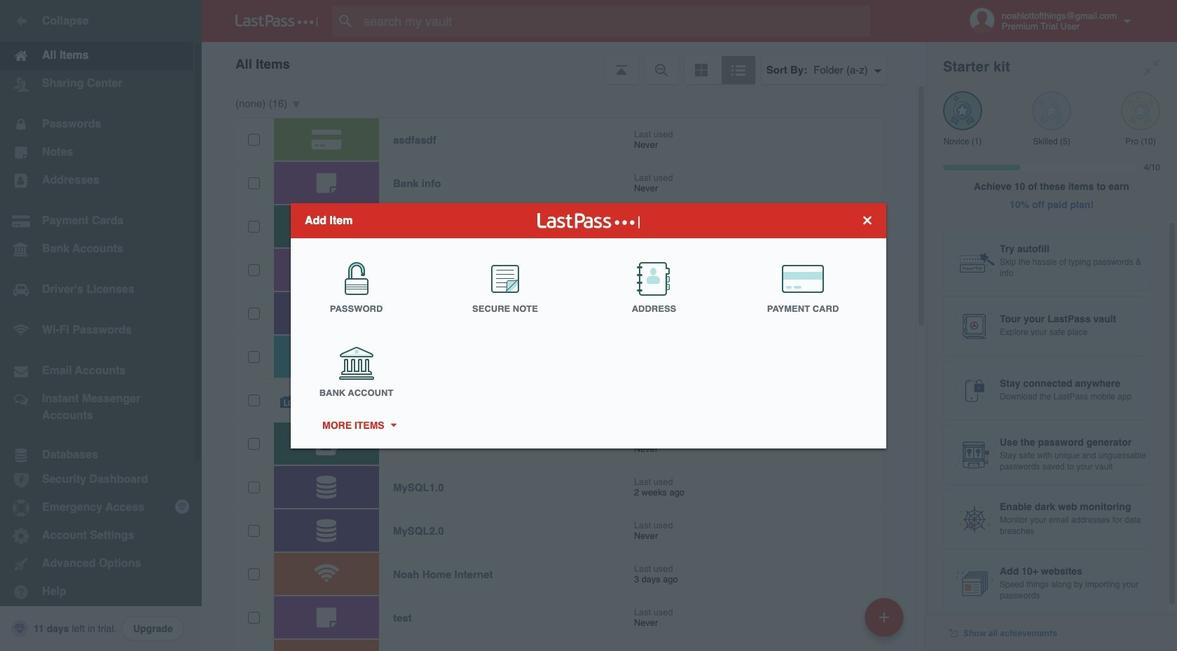 Task type: locate. For each thing, give the bounding box(es) containing it.
caret right image
[[389, 423, 398, 427]]

vault options navigation
[[202, 42, 927, 84]]

lastpass image
[[236, 15, 318, 27]]

new item image
[[880, 612, 890, 622]]

dialog
[[291, 203, 887, 448]]



Task type: vqa. For each thing, say whether or not it's contained in the screenshot.
the New item element
no



Task type: describe. For each thing, give the bounding box(es) containing it.
main navigation navigation
[[0, 0, 202, 651]]

search my vault text field
[[332, 6, 893, 36]]

Search search field
[[332, 6, 893, 36]]

new item navigation
[[860, 594, 913, 651]]



